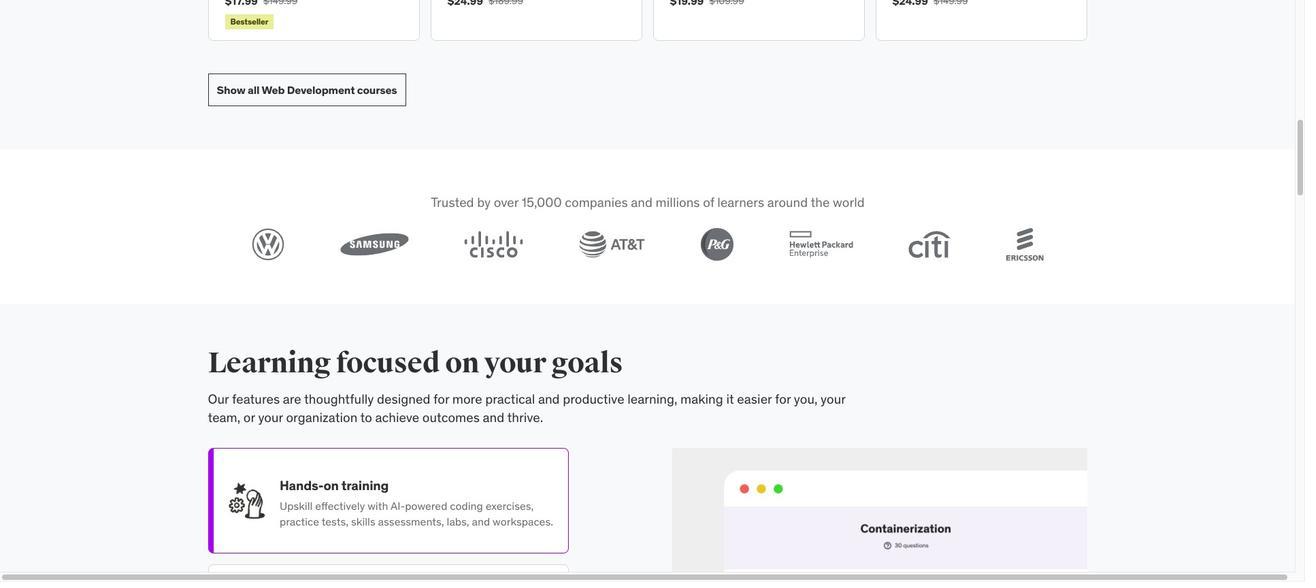 Task type: locate. For each thing, give the bounding box(es) containing it.
2 horizontal spatial your
[[821, 391, 846, 407]]

learning focused on your goals
[[208, 346, 623, 381]]

our
[[208, 391, 229, 407]]

1 horizontal spatial for
[[775, 391, 791, 407]]

for up outcomes
[[434, 391, 450, 407]]

your up practical
[[484, 346, 546, 381]]

ai-
[[390, 499, 405, 513]]

or
[[244, 409, 255, 425]]

0 vertical spatial on
[[445, 346, 479, 381]]

for
[[434, 391, 450, 407], [775, 391, 791, 407]]

hewlett packard enterprise logo image
[[789, 231, 853, 258]]

the
[[811, 194, 830, 211]]

features
[[232, 391, 280, 407]]

0 horizontal spatial your
[[258, 409, 283, 425]]

exercises,
[[486, 499, 534, 513]]

hands-on training tab
[[208, 448, 569, 553]]

on up effectively
[[323, 477, 339, 493]]

and
[[631, 194, 653, 211], [538, 391, 560, 407], [483, 409, 505, 425], [472, 515, 490, 528]]

designed
[[377, 391, 431, 407]]

practice
[[279, 515, 319, 528]]

with
[[367, 499, 388, 513]]

on
[[445, 346, 479, 381], [323, 477, 339, 493]]

procter & gamble logo image
[[701, 228, 733, 261]]

your
[[484, 346, 546, 381], [821, 391, 846, 407], [258, 409, 283, 425]]

thrive.
[[508, 409, 544, 425]]

learners
[[717, 194, 764, 211]]

easier
[[738, 391, 772, 407]]

trusted
[[431, 194, 474, 211]]

outcomes
[[423, 409, 480, 425]]

training
[[341, 477, 389, 493]]

coding
[[450, 499, 483, 513]]

labs,
[[447, 515, 469, 528]]

making
[[681, 391, 724, 407]]

ericsson logo image
[[1007, 228, 1044, 261]]

effectively
[[315, 499, 365, 513]]

2 vertical spatial your
[[258, 409, 283, 425]]

workspaces.
[[493, 515, 553, 528]]

and inside hands-on training upskill effectively with ai-powered coding exercises, practice tests, skills assessments, labs, and workspaces.
[[472, 515, 490, 528]]

0 horizontal spatial on
[[323, 477, 339, 493]]

team,
[[208, 409, 241, 425]]

your right or
[[258, 409, 283, 425]]

citi logo image
[[909, 231, 951, 258]]

achieve
[[375, 409, 420, 425]]

0 horizontal spatial for
[[434, 391, 450, 407]]

your right 'you,'
[[821, 391, 846, 407]]

1 vertical spatial on
[[323, 477, 339, 493]]

tab
[[208, 564, 569, 582]]

2 for from the left
[[775, 391, 791, 407]]

world
[[833, 194, 865, 211]]

learning focused on your goals tab list
[[208, 448, 569, 582]]

for left 'you,'
[[775, 391, 791, 407]]

0 vertical spatial your
[[484, 346, 546, 381]]

and down coding
[[472, 515, 490, 528]]

on inside hands-on training upskill effectively with ai-powered coding exercises, practice tests, skills assessments, labs, and workspaces.
[[323, 477, 339, 493]]

15,000
[[522, 194, 562, 211]]

learning
[[208, 346, 331, 381]]

and down practical
[[483, 409, 505, 425]]

millions
[[656, 194, 700, 211]]

skills
[[351, 515, 375, 528]]

show
[[217, 83, 246, 97]]

show all web development courses
[[217, 83, 397, 97]]

on up more
[[445, 346, 479, 381]]

and left millions
[[631, 194, 653, 211]]

web
[[262, 83, 285, 97]]

1 horizontal spatial your
[[484, 346, 546, 381]]

organization
[[286, 409, 358, 425]]

it
[[727, 391, 734, 407]]

thoughtfully
[[304, 391, 374, 407]]

companies
[[565, 194, 628, 211]]

1 horizontal spatial on
[[445, 346, 479, 381]]



Task type: vqa. For each thing, say whether or not it's contained in the screenshot.
Skills
yes



Task type: describe. For each thing, give the bounding box(es) containing it.
powered
[[405, 499, 447, 513]]

tests,
[[321, 515, 348, 528]]

of
[[703, 194, 714, 211]]

upskill
[[279, 499, 312, 513]]

development
[[287, 83, 355, 97]]

assessments,
[[378, 515, 444, 528]]

att&t logo image
[[579, 231, 645, 258]]

1 for from the left
[[434, 391, 450, 407]]

screenshot of the learner metrics interface image
[[672, 448, 1088, 582]]

samsung logo image
[[340, 233, 409, 256]]

1 vertical spatial your
[[821, 391, 846, 407]]

and up thrive.
[[538, 391, 560, 407]]

more
[[453, 391, 482, 407]]

you,
[[794, 391, 818, 407]]

around
[[768, 194, 808, 211]]

courses
[[357, 83, 397, 97]]

goals
[[552, 346, 623, 381]]

cisco logo image
[[464, 231, 523, 258]]

over
[[494, 194, 518, 211]]

by
[[477, 194, 491, 211]]

focused
[[336, 346, 440, 381]]

practical
[[486, 391, 535, 407]]

hands-
[[279, 477, 323, 493]]

all
[[248, 83, 260, 97]]

to
[[361, 409, 372, 425]]

show all web development courses link
[[208, 74, 406, 106]]

hands-on training upskill effectively with ai-powered coding exercises, practice tests, skills assessments, labs, and workspaces.
[[279, 477, 553, 528]]

trusted by over 15,000 companies and millions of learners around the world
[[431, 194, 865, 211]]

productive
[[563, 391, 625, 407]]

our features are thoughtfully designed for more practical and productive learning, making it easier for you, your team, or your organization to achieve outcomes and thrive.
[[208, 391, 846, 425]]

learning,
[[628, 391, 678, 407]]

volkswagen logo image
[[252, 228, 284, 261]]

are
[[283, 391, 301, 407]]



